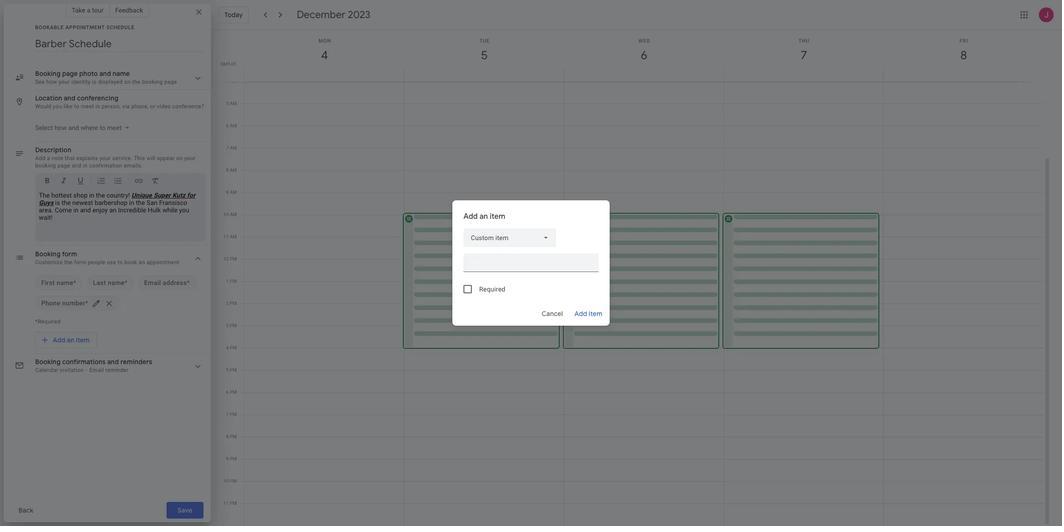 Task type: vqa. For each thing, say whether or not it's contained in the screenshot.
INSERT LINK icon
yes



Task type: locate. For each thing, give the bounding box(es) containing it.
5 up 6 am
[[226, 101, 229, 106]]

1 vertical spatial to
[[118, 259, 123, 266]]

pm up 7 pm
[[230, 390, 237, 395]]

am
[[230, 79, 237, 84], [230, 101, 237, 106], [230, 123, 237, 128], [230, 145, 237, 150], [230, 168, 237, 173], [230, 190, 237, 195], [230, 212, 237, 217], [230, 234, 237, 239]]

list item up the 'phone number *'
[[35, 275, 82, 290]]

10 up 11 pm
[[224, 479, 229, 484]]

add an item inside "button"
[[53, 336, 90, 344]]

back
[[18, 506, 33, 515]]

0 horizontal spatial add an item
[[53, 336, 90, 344]]

italic image
[[59, 176, 68, 187]]

2 9 from the top
[[226, 456, 229, 461]]

5
[[226, 101, 229, 106], [226, 367, 229, 373]]

pm down 9 pm
[[230, 479, 237, 484]]

list item containing last name
[[87, 275, 134, 290]]

2 5 from the top
[[226, 367, 229, 373]]

1 vertical spatial 7
[[226, 412, 229, 417]]

9
[[226, 190, 229, 195], [226, 456, 229, 461]]

0 vertical spatial 7
[[226, 145, 229, 150]]

phone number *
[[41, 299, 88, 307]]

2 vertical spatial item
[[76, 336, 90, 344]]

6 am from the top
[[230, 190, 237, 195]]

9 for 9 pm
[[226, 456, 229, 461]]

0 vertical spatial 11
[[224, 234, 229, 239]]

and down that
[[72, 162, 81, 169]]

2 horizontal spatial item
[[589, 310, 603, 318]]

4 down gmt-05
[[226, 79, 229, 84]]

Custom item text field
[[464, 257, 599, 268]]

1 name from the left
[[57, 279, 73, 286]]

come
[[55, 206, 72, 214]]

am for 4 am
[[230, 79, 237, 84]]

11 for 11 pm
[[224, 501, 229, 506]]

pm right 12
[[230, 256, 237, 261]]

an inside "button"
[[67, 336, 74, 344]]

in
[[95, 103, 100, 110], [83, 162, 88, 169], [89, 192, 94, 199], [129, 199, 134, 206], [73, 206, 79, 214]]

4 column header from the left
[[724, 30, 884, 82]]

1 horizontal spatial you
[[179, 206, 189, 214]]

1 horizontal spatial add an item
[[464, 212, 506, 221]]

1 vertical spatial and
[[72, 162, 81, 169]]

0 vertical spatial 6
[[226, 123, 229, 128]]

1 column header from the left
[[244, 30, 405, 82]]

0 vertical spatial you
[[53, 103, 62, 110]]

1 vertical spatial add an item
[[53, 336, 90, 344]]

5 for 5 pm
[[226, 367, 229, 373]]

1 vertical spatial 4
[[226, 345, 229, 350]]

today
[[224, 11, 243, 19]]

6 up 7 am
[[226, 123, 229, 128]]

9 up 10 am
[[226, 190, 229, 195]]

3
[[226, 323, 229, 328]]

form left people
[[74, 259, 86, 266]]

2 11 from the top
[[224, 501, 229, 506]]

3 pm
[[226, 323, 237, 328]]

a up the booking at the top left
[[47, 155, 50, 162]]

am down 7 am
[[230, 168, 237, 173]]

tour
[[92, 6, 104, 14]]

10
[[224, 212, 229, 217], [224, 479, 229, 484]]

4 am
[[226, 79, 237, 84]]

newest
[[72, 199, 93, 206]]

12 pm from the top
[[230, 501, 237, 506]]

2 4 from the top
[[226, 345, 229, 350]]

required
[[479, 286, 506, 293]]

add
[[35, 155, 45, 162], [464, 212, 478, 221], [575, 310, 587, 318], [53, 336, 65, 344]]

to inside location and conferencing would you like to meet in person, via phone, or video conference?
[[74, 103, 79, 110]]

the right the customize
[[64, 259, 73, 266]]

pm for 12 pm
[[230, 256, 237, 261]]

and
[[64, 94, 75, 102], [72, 162, 81, 169], [80, 206, 91, 214]]

9 for 9 am
[[226, 190, 229, 195]]

area.
[[39, 206, 53, 214]]

barbershop
[[95, 199, 128, 206]]

am for 6 am
[[230, 123, 237, 128]]

pm for 2 pm
[[230, 301, 237, 306]]

am down 5 am on the top left of the page
[[230, 123, 237, 128]]

am down 05
[[230, 79, 237, 84]]

1 vertical spatial item
[[589, 310, 603, 318]]

3 am from the top
[[230, 123, 237, 128]]

2 8 from the top
[[226, 434, 229, 439]]

7 pm
[[226, 412, 237, 417]]

appointment
[[147, 259, 179, 266]]

phone,
[[131, 103, 149, 110]]

and up like
[[64, 94, 75, 102]]

1 11 from the top
[[224, 234, 229, 239]]

11 pm from the top
[[230, 479, 237, 484]]

form
[[62, 250, 77, 258], [74, 259, 86, 266]]

1 am from the top
[[230, 79, 237, 84]]

0 horizontal spatial item
[[76, 336, 90, 344]]

pm down 7 pm
[[230, 434, 237, 439]]

Description text field
[[39, 192, 202, 238]]

appointment
[[65, 25, 105, 31]]

gmt-05
[[221, 62, 236, 67]]

2 name from the left
[[108, 279, 125, 286]]

am for 5 am
[[230, 101, 237, 106]]

0 vertical spatial 5
[[226, 101, 229, 106]]

pm down 10 pm
[[230, 501, 237, 506]]

2 6 from the top
[[226, 390, 229, 395]]

8 am
[[226, 168, 237, 173]]

5 pm
[[226, 367, 237, 373]]

4 pm from the top
[[230, 323, 237, 328]]

in inside description add a note that explains your service. this will appear on your booking page and in confirmation emails.
[[83, 162, 88, 169]]

7 up 8 am
[[226, 145, 229, 150]]

grid
[[215, 30, 1051, 526]]

name for last name
[[108, 279, 125, 286]]

9 pm from the top
[[230, 434, 237, 439]]

page
[[57, 162, 70, 169]]

form right booking
[[62, 250, 77, 258]]

add inside "button"
[[575, 310, 587, 318]]

5 am from the top
[[230, 168, 237, 173]]

4
[[226, 79, 229, 84], [226, 345, 229, 350]]

2 7 from the top
[[226, 412, 229, 417]]

pm right 2
[[230, 301, 237, 306]]

incredible
[[118, 206, 146, 214]]

0 vertical spatial 4
[[226, 79, 229, 84]]

1 pm from the top
[[230, 256, 237, 261]]

am for 10 am
[[230, 212, 237, 217]]

take a tour button
[[66, 3, 110, 18]]

list item containing first name
[[35, 275, 82, 290]]

1 vertical spatial 6
[[226, 390, 229, 395]]

8 down 7 pm
[[226, 434, 229, 439]]

hulk
[[148, 206, 161, 214]]

0 horizontal spatial your
[[100, 155, 111, 162]]

7
[[226, 145, 229, 150], [226, 412, 229, 417]]

first name *
[[41, 279, 76, 286]]

and left enjoy
[[80, 206, 91, 214]]

list item down use
[[87, 275, 134, 290]]

0 vertical spatial item
[[490, 212, 506, 221]]

1 vertical spatial form
[[74, 259, 86, 266]]

0 vertical spatial a
[[87, 6, 90, 14]]

11 pm
[[224, 501, 237, 506]]

gmt-
[[221, 62, 231, 67]]

to
[[74, 103, 79, 110], [118, 259, 123, 266]]

11 for 11 am
[[224, 234, 229, 239]]

1 6 from the top
[[226, 123, 229, 128]]

unique super kutz for guys
[[39, 192, 195, 206]]

1 vertical spatial 10
[[224, 479, 229, 484]]

fransisco
[[159, 199, 187, 206]]

bulleted list image
[[113, 176, 123, 187]]

pm for 10 pm
[[230, 479, 237, 484]]

and inside is the newest barbershop in the san fransisco area. come in and enjoy an incredible hulk while you wait!
[[80, 206, 91, 214]]

pm down 3 pm
[[230, 345, 237, 350]]

bookable appointment schedule
[[35, 25, 135, 31]]

the right is at top
[[62, 199, 71, 206]]

10 for 10 pm
[[224, 479, 229, 484]]

10 for 10 am
[[224, 212, 229, 217]]

list item down first name *
[[35, 296, 120, 311]]

9 pm
[[226, 456, 237, 461]]

6 up 7 pm
[[226, 390, 229, 395]]

your up confirmation
[[100, 155, 111, 162]]

description add a note that explains your service. this will appear on your booking page and in confirmation emails.
[[35, 146, 196, 169]]

0 vertical spatial and
[[64, 94, 75, 102]]

your
[[100, 155, 111, 162], [184, 155, 196, 162]]

to right use
[[118, 259, 123, 266]]

to inside the booking form customize the form people use to book an appointment
[[118, 259, 123, 266]]

1 vertical spatial 11
[[224, 501, 229, 506]]

1 9 from the top
[[226, 190, 229, 195]]

2 pm from the top
[[230, 279, 237, 284]]

the down numbered list image
[[96, 192, 105, 199]]

5 am
[[226, 101, 237, 106]]

name right the last
[[108, 279, 125, 286]]

0 horizontal spatial you
[[53, 103, 62, 110]]

8 pm from the top
[[230, 412, 237, 417]]

3 pm from the top
[[230, 301, 237, 306]]

san
[[147, 199, 158, 206]]

2 10 from the top
[[224, 479, 229, 484]]

0 vertical spatial to
[[74, 103, 79, 110]]

4 down the 3
[[226, 345, 229, 350]]

0 vertical spatial 8
[[226, 168, 229, 173]]

7 pm from the top
[[230, 390, 237, 395]]

item inside "button"
[[76, 336, 90, 344]]

you right while
[[179, 206, 189, 214]]

for
[[187, 192, 195, 199]]

column header
[[244, 30, 405, 82], [404, 30, 565, 82], [564, 30, 724, 82], [724, 30, 884, 82], [884, 30, 1044, 82]]

pm right the 3
[[230, 323, 237, 328]]

5 up 6 pm
[[226, 367, 229, 373]]

pm right 1
[[230, 279, 237, 284]]

1 vertical spatial 8
[[226, 434, 229, 439]]

list item containing email address
[[138, 275, 196, 290]]

am up 6 am
[[230, 101, 237, 106]]

1 5 from the top
[[226, 101, 229, 106]]

0 horizontal spatial a
[[47, 155, 50, 162]]

am down 8 am
[[230, 190, 237, 195]]

a left tour
[[87, 6, 90, 14]]

0 horizontal spatial to
[[74, 103, 79, 110]]

person,
[[102, 103, 121, 110]]

grid containing gmt-05
[[215, 30, 1051, 526]]

am down the 9 am
[[230, 212, 237, 217]]

8 down 7 am
[[226, 168, 229, 173]]

name right first
[[57, 279, 73, 286]]

1 8 from the top
[[226, 168, 229, 173]]

10 pm
[[224, 479, 237, 484]]

5 pm from the top
[[230, 345, 237, 350]]

1 vertical spatial 9
[[226, 456, 229, 461]]

10 up 11 am
[[224, 212, 229, 217]]

pm down 6 pm
[[230, 412, 237, 417]]

pm up 6 pm
[[230, 367, 237, 373]]

list item down appointment
[[138, 275, 196, 290]]

11 up 12
[[224, 234, 229, 239]]

you left like
[[53, 103, 62, 110]]

to right like
[[74, 103, 79, 110]]

10 am
[[224, 212, 237, 217]]

1 horizontal spatial to
[[118, 259, 123, 266]]

1 horizontal spatial name
[[108, 279, 125, 286]]

pm down 8 pm
[[230, 456, 237, 461]]

item
[[490, 212, 506, 221], [589, 310, 603, 318], [76, 336, 90, 344]]

1 vertical spatial 5
[[226, 367, 229, 373]]

0 vertical spatial 10
[[224, 212, 229, 217]]

*
[[73, 279, 76, 286], [125, 279, 128, 286], [187, 279, 190, 286], [85, 299, 88, 307]]

will
[[147, 155, 155, 162]]

8 am from the top
[[230, 234, 237, 239]]

2 vertical spatial and
[[80, 206, 91, 214]]

name for first name
[[57, 279, 73, 286]]

the inside the booking form customize the form people use to book an appointment
[[64, 259, 73, 266]]

you inside location and conferencing would you like to meet in person, via phone, or video conference?
[[53, 103, 62, 110]]

9 up 10 pm
[[226, 456, 229, 461]]

4 am from the top
[[230, 145, 237, 150]]

pm for 6 pm
[[230, 390, 237, 395]]

add an item
[[464, 212, 506, 221], [53, 336, 90, 344]]

take a tour
[[72, 6, 104, 14]]

6 pm from the top
[[230, 367, 237, 373]]

1 10 from the top
[[224, 212, 229, 217]]

emails.
[[124, 162, 143, 169]]

1 horizontal spatial a
[[87, 6, 90, 14]]

item inside "button"
[[589, 310, 603, 318]]

last name *
[[93, 279, 128, 286]]

1 vertical spatial you
[[179, 206, 189, 214]]

10 pm from the top
[[230, 456, 237, 461]]

remove formatting image
[[151, 176, 160, 187]]

your right "on" at the top left
[[184, 155, 196, 162]]

1 your from the left
[[100, 155, 111, 162]]

am up 8 am
[[230, 145, 237, 150]]

1 horizontal spatial your
[[184, 155, 196, 162]]

7 am from the top
[[230, 212, 237, 217]]

shop
[[73, 192, 88, 199]]

1 7 from the top
[[226, 145, 229, 150]]

formatting options toolbar
[[35, 173, 205, 193]]

a
[[87, 6, 90, 14], [47, 155, 50, 162]]

booking
[[35, 162, 56, 169]]

7 down 6 pm
[[226, 412, 229, 417]]

pm for 4 pm
[[230, 345, 237, 350]]

the
[[39, 192, 50, 199]]

1 4 from the top
[[226, 79, 229, 84]]

0 vertical spatial 9
[[226, 190, 229, 195]]

6
[[226, 123, 229, 128], [226, 390, 229, 395]]

add an item inside dialog
[[464, 212, 506, 221]]

2 am from the top
[[230, 101, 237, 106]]

0 vertical spatial add an item
[[464, 212, 506, 221]]

1
[[226, 279, 229, 284]]

add item
[[575, 310, 603, 318]]

11 down 10 pm
[[224, 501, 229, 506]]

booking form customize the form people use to book an appointment
[[35, 250, 179, 266]]

* for email address
[[187, 279, 190, 286]]

am up '12 pm'
[[230, 234, 237, 239]]

None field
[[464, 229, 556, 247]]

1 vertical spatial a
[[47, 155, 50, 162]]

enjoy
[[93, 206, 108, 214]]

0 horizontal spatial name
[[57, 279, 73, 286]]

cancel button
[[538, 303, 567, 325]]

am for 11 am
[[230, 234, 237, 239]]

list item
[[35, 275, 82, 290], [87, 275, 134, 290], [138, 275, 196, 290], [35, 296, 120, 311]]

name
[[57, 279, 73, 286], [108, 279, 125, 286]]

back button
[[11, 502, 41, 519]]



Task type: describe. For each thing, give the bounding box(es) containing it.
unique
[[132, 192, 152, 199]]

2023
[[348, 8, 371, 21]]

6 for 6 am
[[226, 123, 229, 128]]

bookable
[[35, 25, 64, 31]]

feedback button
[[110, 3, 149, 18]]

list item containing phone number
[[35, 296, 120, 311]]

12
[[224, 256, 229, 261]]

am for 7 am
[[230, 145, 237, 150]]

1 pm
[[226, 279, 237, 284]]

pm for 9 pm
[[230, 456, 237, 461]]

2 pm
[[226, 301, 237, 306]]

a inside description add a note that explains your service. this will appear on your booking page and in confirmation emails.
[[47, 155, 50, 162]]

that
[[65, 155, 75, 162]]

use
[[107, 259, 116, 266]]

pm for 3 pm
[[230, 323, 237, 328]]

confirmation
[[89, 162, 122, 169]]

an inside the booking form customize the form people use to book an appointment
[[139, 259, 145, 266]]

3 column header from the left
[[564, 30, 724, 82]]

am for 8 am
[[230, 168, 237, 173]]

location and conferencing would you like to meet in person, via phone, or video conference?
[[35, 94, 204, 110]]

the left san
[[136, 199, 145, 206]]

bold image
[[43, 176, 52, 187]]

would
[[35, 103, 51, 110]]

appear
[[157, 155, 175, 162]]

note
[[52, 155, 63, 162]]

11 am
[[224, 234, 237, 239]]

or
[[150, 103, 155, 110]]

country!
[[107, 192, 130, 199]]

like
[[64, 103, 73, 110]]

5 column header from the left
[[884, 30, 1044, 82]]

insert link image
[[134, 176, 143, 187]]

8 pm
[[226, 434, 237, 439]]

is
[[55, 199, 60, 206]]

Add title text field
[[35, 37, 204, 51]]

* for first name
[[73, 279, 76, 286]]

location
[[35, 94, 62, 102]]

0 vertical spatial form
[[62, 250, 77, 258]]

4 pm
[[226, 345, 237, 350]]

and inside description add a note that explains your service. this will appear on your booking page and in confirmation emails.
[[72, 162, 81, 169]]

super
[[154, 192, 171, 199]]

pm for 5 pm
[[230, 367, 237, 373]]

guys
[[39, 199, 54, 206]]

december 2023
[[297, 8, 371, 21]]

number
[[62, 299, 85, 307]]

7 for 7 pm
[[226, 412, 229, 417]]

and inside location and conferencing would you like to meet in person, via phone, or video conference?
[[64, 94, 75, 102]]

6 for 6 pm
[[226, 390, 229, 395]]

an inside is the newest barbershop in the san fransisco area. come in and enjoy an incredible hulk while you wait!
[[109, 206, 117, 214]]

email address *
[[144, 279, 190, 286]]

an inside dialog
[[480, 212, 488, 221]]

kutz
[[172, 192, 185, 199]]

2
[[226, 301, 229, 306]]

the hottest shop in the country!
[[39, 192, 132, 199]]

explains
[[76, 155, 98, 162]]

feedback
[[115, 6, 143, 14]]

pm for 7 pm
[[230, 412, 237, 417]]

in inside location and conferencing would you like to meet in person, via phone, or video conference?
[[95, 103, 100, 110]]

*required
[[35, 318, 61, 325]]

7 for 7 am
[[226, 145, 229, 150]]

booking
[[35, 250, 61, 258]]

9 am
[[226, 190, 237, 195]]

5 for 5 am
[[226, 101, 229, 106]]

schedule
[[106, 25, 135, 31]]

customize
[[35, 259, 63, 266]]

8 for 8 am
[[226, 168, 229, 173]]

none field inside add an item dialog
[[464, 229, 556, 247]]

meet
[[81, 103, 94, 110]]

via
[[122, 103, 130, 110]]

conference?
[[172, 103, 204, 110]]

4 for 4 pm
[[226, 345, 229, 350]]

wait!
[[39, 214, 53, 221]]

first
[[41, 279, 55, 286]]

description
[[35, 146, 71, 154]]

add item button
[[571, 303, 606, 325]]

add an item dialog
[[453, 200, 610, 326]]

2 your from the left
[[184, 155, 196, 162]]

you inside is the newest barbershop in the san fransisco area. come in and enjoy an incredible hulk while you wait!
[[179, 206, 189, 214]]

add an item button
[[35, 332, 97, 348]]

conferencing
[[77, 94, 119, 102]]

numbered list image
[[97, 176, 106, 187]]

underline image
[[76, 176, 85, 187]]

8 for 8 pm
[[226, 434, 229, 439]]

05
[[231, 62, 236, 67]]

while
[[163, 206, 178, 214]]

1 horizontal spatial item
[[490, 212, 506, 221]]

* for last name
[[125, 279, 128, 286]]

2 column header from the left
[[404, 30, 565, 82]]

add inside description add a note that explains your service. this will appear on your booking page and in confirmation emails.
[[35, 155, 45, 162]]

pm for 8 pm
[[230, 434, 237, 439]]

video
[[157, 103, 171, 110]]

people
[[88, 259, 105, 266]]

is the newest barbershop in the san fransisco area. come in and enjoy an incredible hulk while you wait!
[[39, 199, 189, 221]]

hottest
[[51, 192, 72, 199]]

6 am
[[226, 123, 237, 128]]

address
[[163, 279, 187, 286]]

email
[[144, 279, 161, 286]]

4 for 4 am
[[226, 79, 229, 84]]

december
[[297, 8, 346, 21]]

this
[[134, 155, 145, 162]]

12 pm
[[224, 256, 237, 261]]

a inside button
[[87, 6, 90, 14]]

add inside "button"
[[53, 336, 65, 344]]

pm for 11 pm
[[230, 501, 237, 506]]

last
[[93, 279, 106, 286]]

cancel
[[542, 310, 563, 318]]

am for 9 am
[[230, 190, 237, 195]]

pm for 1 pm
[[230, 279, 237, 284]]



